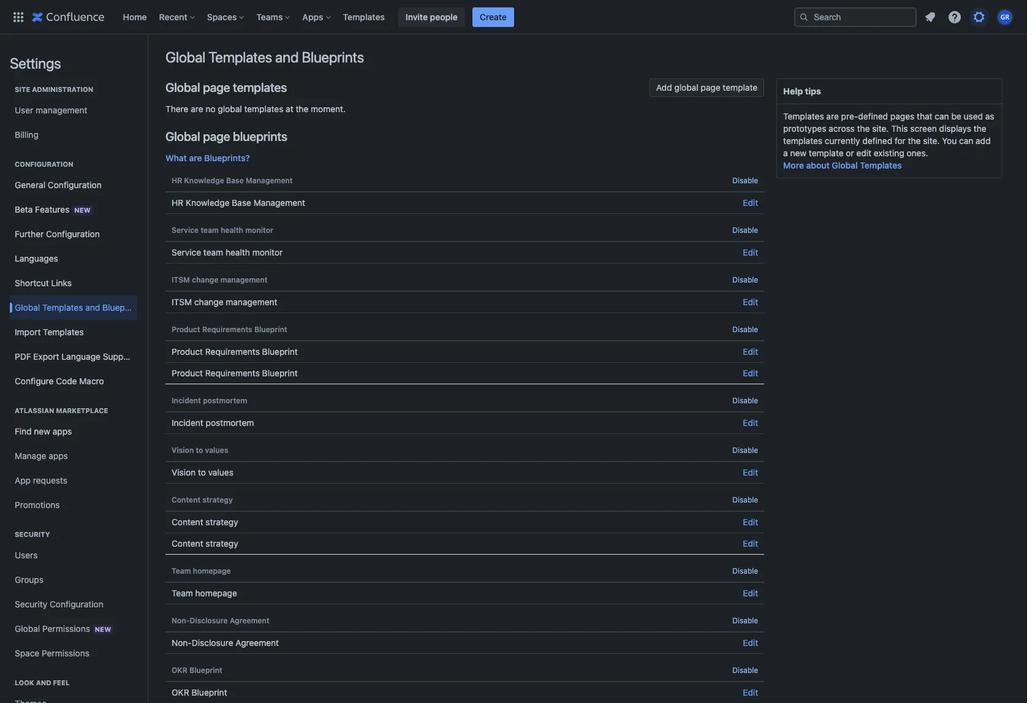 Task type: locate. For each thing, give the bounding box(es) containing it.
app requests link
[[10, 468, 137, 493]]

1 itsm change management from the top
[[172, 275, 268, 284]]

hr for edit
[[172, 197, 183, 208]]

2 service team health monitor from the top
[[172, 247, 283, 257]]

2 security from the top
[[15, 599, 47, 609]]

1 vertical spatial vision to values
[[172, 467, 234, 478]]

configuration inside security group
[[50, 599, 103, 609]]

3 edit link from the top
[[743, 297, 758, 307]]

users
[[15, 550, 38, 560]]

0 vertical spatial vision to values
[[172, 446, 228, 455]]

as
[[986, 111, 995, 121]]

new
[[95, 625, 111, 633]]

1 disable from the top
[[733, 176, 758, 185]]

permissions down global permissions new
[[42, 648, 89, 658]]

6 edit from the top
[[743, 417, 758, 428]]

1 vertical spatial defined
[[863, 135, 893, 146]]

vision to values for edit
[[172, 467, 234, 478]]

3 product from the top
[[172, 368, 203, 378]]

settings icon image
[[972, 10, 987, 24]]

0 vertical spatial itsm
[[172, 275, 190, 284]]

0 vertical spatial vision
[[172, 446, 194, 455]]

2 vertical spatial templates
[[784, 135, 823, 146]]

home
[[123, 11, 147, 22]]

1 vertical spatial to
[[198, 467, 206, 478]]

Search field
[[795, 7, 917, 27]]

templates inside templates are pre-defined pages that can be used as prototypes across the site. this screen displays the templates currently defined for the site. you can add a new template or edit existing ones. more about global templates
[[784, 135, 823, 146]]

configuration up new
[[48, 180, 102, 190]]

page up no
[[203, 80, 230, 94]]

blueprints
[[233, 129, 287, 143]]

2 vertical spatial content strategy
[[172, 538, 238, 549]]

0 vertical spatial okr blueprint
[[172, 666, 222, 675]]

1 disable link from the top
[[733, 176, 758, 185]]

0 vertical spatial team homepage
[[172, 566, 231, 576]]

security configuration link
[[10, 592, 137, 617]]

new right find
[[34, 426, 50, 436]]

edit link for non-disclosure agreement
[[743, 638, 758, 648]]

2 horizontal spatial and
[[275, 48, 299, 66]]

0 vertical spatial management
[[246, 176, 293, 185]]

security up users
[[15, 530, 50, 538]]

2 edit link from the top
[[743, 247, 758, 257]]

8 disable from the top
[[733, 566, 758, 576]]

content
[[172, 495, 201, 505], [172, 517, 203, 527], [172, 538, 203, 549]]

edit link for hr knowledge base management
[[743, 197, 758, 208]]

new inside the atlassian marketplace group
[[34, 426, 50, 436]]

0 vertical spatial product
[[172, 325, 200, 334]]

1 vertical spatial global
[[218, 104, 242, 114]]

1 edit from the top
[[743, 197, 758, 208]]

1 security from the top
[[15, 530, 50, 538]]

and down teams popup button
[[275, 48, 299, 66]]

2 vertical spatial content
[[172, 538, 203, 549]]

disable link for okr blueprint
[[733, 666, 758, 675]]

global up import
[[15, 302, 40, 313]]

0 vertical spatial non-
[[172, 616, 190, 625]]

1 vertical spatial vision
[[172, 467, 196, 478]]

incident for edit
[[172, 417, 203, 428]]

edit link
[[743, 197, 758, 208], [743, 247, 758, 257], [743, 297, 758, 307], [743, 346, 758, 357], [743, 368, 758, 378], [743, 417, 758, 428], [743, 467, 758, 478], [743, 517, 758, 527], [743, 538, 758, 549], [743, 588, 758, 598], [743, 638, 758, 648], [743, 687, 758, 698]]

team homepage for edit
[[172, 588, 237, 598]]

service for edit
[[172, 247, 201, 257]]

5 disable link from the top
[[733, 396, 758, 405]]

1 hr from the top
[[172, 176, 182, 185]]

apps down atlassian marketplace
[[53, 426, 72, 436]]

service
[[172, 226, 199, 235], [172, 247, 201, 257]]

1 vertical spatial postmortem
[[206, 417, 254, 428]]

2 okr blueprint from the top
[[172, 687, 227, 698]]

disable link for itsm change management
[[733, 275, 758, 284]]

1 non-disclosure agreement from the top
[[172, 616, 270, 625]]

product requirements blueprint for 9th the edit link from the bottom of the page
[[172, 346, 298, 357]]

global inside 'configuration' group
[[15, 302, 40, 313]]

configure
[[15, 376, 54, 386]]

0 vertical spatial content
[[172, 495, 201, 505]]

blueprints
[[302, 48, 364, 66], [102, 302, 142, 313]]

2 product requirements blueprint from the top
[[172, 346, 298, 357]]

atlassian marketplace
[[15, 406, 108, 414]]

6 edit link from the top
[[743, 417, 758, 428]]

existing
[[874, 148, 905, 158]]

apps up requests
[[49, 451, 68, 461]]

management for edit
[[254, 197, 305, 208]]

edit for team homepage
[[743, 588, 758, 598]]

banner
[[0, 0, 1027, 34]]

global inside templates are pre-defined pages that can be used as prototypes across the site. this screen displays the templates currently defined for the site. you can add a new template or edit existing ones. more about global templates
[[832, 160, 858, 170]]

vision for edit
[[172, 467, 196, 478]]

0 vertical spatial incident postmortem
[[172, 396, 247, 405]]

0 vertical spatial service team health monitor
[[172, 226, 273, 235]]

0 vertical spatial itsm change management
[[172, 275, 268, 284]]

12 edit link from the top
[[743, 687, 758, 698]]

1 team from the top
[[172, 566, 191, 576]]

1 vertical spatial team
[[203, 247, 223, 257]]

1 vertical spatial non-
[[172, 638, 192, 648]]

1 vertical spatial management
[[254, 197, 305, 208]]

non-disclosure agreement for edit
[[172, 638, 279, 648]]

0 vertical spatial permissions
[[42, 623, 90, 634]]

8 edit from the top
[[743, 517, 758, 527]]

6 disable from the top
[[733, 446, 758, 455]]

team for edit
[[172, 588, 193, 598]]

configuration
[[15, 160, 73, 168], [48, 180, 102, 190], [46, 229, 100, 239], [50, 599, 103, 609]]

2 vision from the top
[[172, 467, 196, 478]]

knowledge
[[184, 176, 224, 185], [186, 197, 230, 208]]

0 horizontal spatial template
[[723, 82, 758, 93]]

edit for content strategy
[[743, 538, 758, 549]]

disable for service team health monitor
[[733, 226, 758, 235]]

1 product from the top
[[172, 325, 200, 334]]

0 vertical spatial team
[[201, 226, 219, 235]]

2 product from the top
[[172, 346, 203, 357]]

agreement
[[230, 616, 270, 625], [236, 638, 279, 648]]

templates right apps popup button
[[343, 11, 385, 22]]

site administration group
[[10, 72, 137, 151]]

1 horizontal spatial template
[[809, 148, 844, 158]]

1 vertical spatial incident postmortem
[[172, 417, 254, 428]]

0 vertical spatial hr knowledge base management
[[172, 176, 293, 185]]

team
[[201, 226, 219, 235], [203, 247, 223, 257]]

2 service from the top
[[172, 247, 201, 257]]

content for the edit link associated with content strategy
[[172, 538, 203, 549]]

pdf
[[15, 351, 31, 362]]

templates up "there are no global templates at the moment."
[[233, 80, 287, 94]]

templates inside the import templates "link"
[[43, 327, 84, 337]]

0 vertical spatial okr
[[172, 666, 187, 675]]

0 vertical spatial template
[[723, 82, 758, 93]]

1 horizontal spatial global templates and blueprints
[[166, 48, 364, 66]]

1 vision to values from the top
[[172, 446, 228, 455]]

disable link for incident postmortem
[[733, 396, 758, 405]]

blueprint
[[254, 325, 287, 334], [262, 346, 298, 357], [262, 368, 298, 378], [189, 666, 222, 675], [192, 687, 227, 698]]

0 vertical spatial apps
[[53, 426, 72, 436]]

templates down links
[[42, 302, 83, 313]]

edit link for product requirements blueprint
[[743, 368, 758, 378]]

page right add
[[701, 82, 721, 93]]

can left be
[[935, 111, 949, 121]]

0 vertical spatial strategy
[[203, 495, 233, 505]]

2 incident from the top
[[172, 417, 203, 428]]

2 team from the top
[[172, 588, 193, 598]]

to
[[196, 446, 203, 455], [198, 467, 206, 478]]

there
[[166, 104, 189, 114]]

are left no
[[191, 104, 203, 114]]

6 disable link from the top
[[733, 446, 758, 455]]

2 content from the top
[[172, 517, 203, 527]]

configuration down groups link
[[50, 599, 103, 609]]

1 vertical spatial template
[[809, 148, 844, 158]]

disable link for vision to values
[[733, 446, 758, 455]]

import
[[15, 327, 41, 337]]

export
[[33, 351, 59, 362]]

0 vertical spatial agreement
[[230, 616, 270, 625]]

blueprints up support
[[102, 302, 142, 313]]

templates up the pdf export language support link
[[43, 327, 84, 337]]

0 vertical spatial to
[[196, 446, 203, 455]]

0 vertical spatial blueprints
[[302, 48, 364, 66]]

templates left at at left
[[244, 104, 283, 114]]

1 service team health monitor from the top
[[172, 226, 273, 235]]

new right 'a'
[[791, 148, 807, 158]]

appswitcher icon image
[[11, 10, 26, 24]]

edit for itsm change management
[[743, 297, 758, 307]]

10 disable link from the top
[[733, 666, 758, 675]]

to for edit
[[198, 467, 206, 478]]

5 edit link from the top
[[743, 368, 758, 378]]

2 disable link from the top
[[733, 226, 758, 235]]

marketplace
[[56, 406, 108, 414]]

content for 7th disable link from the top of the page
[[172, 495, 201, 505]]

0 horizontal spatial new
[[34, 426, 50, 436]]

1 vertical spatial team
[[172, 588, 193, 598]]

incident postmortem for edit
[[172, 417, 254, 428]]

add
[[656, 82, 672, 93]]

templates inside global templates and blueprints link
[[42, 302, 83, 313]]

2 content strategy from the top
[[172, 517, 238, 527]]

and inside group
[[36, 679, 51, 687]]

11 edit from the top
[[743, 638, 758, 648]]

feel
[[53, 679, 70, 687]]

postmortem for edit
[[206, 417, 254, 428]]

5 edit from the top
[[743, 368, 758, 378]]

1 content from the top
[[172, 495, 201, 505]]

help tips
[[784, 86, 821, 96]]

10 edit from the top
[[743, 588, 758, 598]]

the up "ones."
[[908, 135, 921, 146]]

look and feel group
[[10, 666, 137, 703]]

hr knowledge base management for edit
[[172, 197, 305, 208]]

pdf export language support link
[[10, 345, 137, 369]]

are for templates
[[827, 111, 839, 121]]

management for disable
[[246, 176, 293, 185]]

across
[[829, 123, 855, 134]]

security group
[[10, 517, 137, 669]]

can down the displays
[[959, 135, 974, 146]]

0 vertical spatial non-disclosure agreement
[[172, 616, 270, 625]]

hr knowledge base management for disable
[[172, 176, 293, 185]]

11 edit link from the top
[[743, 638, 758, 648]]

template up about
[[809, 148, 844, 158]]

content for 8th the edit link from the top
[[172, 517, 203, 527]]

agreement for disable
[[230, 616, 270, 625]]

1 horizontal spatial can
[[959, 135, 974, 146]]

1 vertical spatial permissions
[[42, 648, 89, 658]]

security configuration
[[15, 599, 103, 609]]

homepage
[[193, 566, 231, 576], [195, 588, 237, 598]]

1 vertical spatial and
[[85, 302, 100, 313]]

0 vertical spatial requirements
[[202, 325, 252, 334]]

are right what
[[189, 153, 202, 163]]

0 horizontal spatial can
[[935, 111, 949, 121]]

7 edit link from the top
[[743, 467, 758, 478]]

confluence image
[[32, 10, 105, 24], [32, 10, 105, 24]]

find new apps
[[15, 426, 72, 436]]

1 vertical spatial okr blueprint
[[172, 687, 227, 698]]

disable for non-disclosure agreement
[[733, 616, 758, 625]]

templates
[[343, 11, 385, 22], [209, 48, 272, 66], [784, 111, 824, 121], [860, 160, 902, 170], [42, 302, 83, 313], [43, 327, 84, 337]]

search image
[[799, 12, 809, 22]]

defined up existing
[[863, 135, 893, 146]]

are inside button
[[189, 153, 202, 163]]

1 vertical spatial content
[[172, 517, 203, 527]]

product requirements blueprint for the edit link for product requirements blueprint
[[172, 368, 298, 378]]

1 vertical spatial itsm change management
[[172, 297, 277, 307]]

2 team homepage from the top
[[172, 588, 237, 598]]

1 vertical spatial hr knowledge base management
[[172, 197, 305, 208]]

1 vision from the top
[[172, 446, 194, 455]]

8 disable link from the top
[[733, 566, 758, 576]]

template inside templates are pre-defined pages that can be used as prototypes across the site. this screen displays the templates currently defined for the site. you can add a new template or edit existing ones. more about global templates
[[809, 148, 844, 158]]

blueprints down apps popup button
[[302, 48, 364, 66]]

2 hr from the top
[[172, 197, 183, 208]]

itsm change management
[[172, 275, 268, 284], [172, 297, 277, 307]]

3 product requirements blueprint from the top
[[172, 368, 298, 378]]

currently
[[825, 135, 860, 146]]

0 vertical spatial values
[[205, 446, 228, 455]]

manage apps link
[[10, 444, 137, 468]]

1 vertical spatial change
[[194, 297, 223, 307]]

global down 'or'
[[832, 160, 858, 170]]

site. down screen at the right top
[[923, 135, 940, 146]]

1 vertical spatial knowledge
[[186, 197, 230, 208]]

4 edit link from the top
[[743, 346, 758, 357]]

edit link for service team health monitor
[[743, 247, 758, 257]]

spaces
[[207, 11, 237, 22]]

further configuration link
[[10, 222, 137, 246]]

global right no
[[218, 104, 242, 114]]

change for edit
[[194, 297, 223, 307]]

2 vertical spatial and
[[36, 679, 51, 687]]

1 okr from the top
[[172, 666, 187, 675]]

security down groups
[[15, 599, 47, 609]]

2 edit from the top
[[743, 247, 758, 257]]

disable
[[733, 176, 758, 185], [733, 226, 758, 235], [733, 275, 758, 284], [733, 325, 758, 334], [733, 396, 758, 405], [733, 446, 758, 455], [733, 495, 758, 505], [733, 566, 758, 576], [733, 616, 758, 625], [733, 666, 758, 675]]

ones.
[[907, 148, 929, 158]]

2 vertical spatial product
[[172, 368, 203, 378]]

hr
[[172, 176, 182, 185], [172, 197, 183, 208]]

0 vertical spatial product requirements blueprint
[[172, 325, 287, 334]]

1 vertical spatial global templates and blueprints
[[15, 302, 142, 313]]

0 vertical spatial knowledge
[[184, 176, 224, 185]]

and left feel
[[36, 679, 51, 687]]

2 itsm from the top
[[172, 297, 192, 307]]

global templates and blueprints inside 'configuration' group
[[15, 302, 142, 313]]

7 edit from the top
[[743, 467, 758, 478]]

1 vertical spatial service team health monitor
[[172, 247, 283, 257]]

postmortem
[[203, 396, 247, 405], [206, 417, 254, 428]]

configure code macro link
[[10, 369, 137, 394]]

9 disable link from the top
[[733, 616, 758, 625]]

2 itsm change management from the top
[[172, 297, 277, 307]]

1 vertical spatial new
[[34, 426, 50, 436]]

templates up 'global page templates'
[[209, 48, 272, 66]]

billing
[[15, 129, 39, 140]]

edit for non-disclosure agreement
[[743, 638, 758, 648]]

1 vertical spatial monitor
[[252, 247, 283, 257]]

1 incident postmortem from the top
[[172, 396, 247, 405]]

what are blueprints? button
[[166, 152, 250, 164]]

team homepage
[[172, 566, 231, 576], [172, 588, 237, 598]]

10 edit link from the top
[[743, 588, 758, 598]]

3 disable link from the top
[[733, 275, 758, 284]]

health for disable
[[221, 226, 243, 235]]

site. left the this
[[873, 123, 889, 134]]

incident
[[172, 396, 201, 405], [172, 417, 203, 428]]

1 incident from the top
[[172, 396, 201, 405]]

1 content strategy from the top
[[172, 495, 233, 505]]

create link
[[472, 7, 514, 27]]

2 incident postmortem from the top
[[172, 417, 254, 428]]

templates inside templates link
[[343, 11, 385, 22]]

people
[[430, 11, 458, 22]]

template
[[723, 82, 758, 93], [809, 148, 844, 158]]

disable link for hr knowledge base management
[[733, 176, 758, 185]]

the down the pre-
[[857, 123, 870, 134]]

1 team homepage from the top
[[172, 566, 231, 576]]

invite people button
[[398, 7, 465, 27]]

1 vertical spatial content strategy
[[172, 517, 238, 527]]

more
[[784, 160, 804, 170]]

security for security configuration
[[15, 599, 47, 609]]

0 vertical spatial disclosure
[[190, 616, 228, 625]]

9 edit from the top
[[743, 538, 758, 549]]

are inside templates are pre-defined pages that can be used as prototypes across the site. this screen displays the templates currently defined for the site. you can add a new template or edit existing ones. more about global templates
[[827, 111, 839, 121]]

1 non- from the top
[[172, 616, 190, 625]]

1 vertical spatial service
[[172, 247, 201, 257]]

1 vertical spatial site.
[[923, 135, 940, 146]]

itsm
[[172, 275, 190, 284], [172, 297, 192, 307]]

1 vertical spatial disclosure
[[192, 638, 233, 648]]

2 vertical spatial requirements
[[205, 368, 260, 378]]

templates down prototypes
[[784, 135, 823, 146]]

edit for hr knowledge base management
[[743, 197, 758, 208]]

7 disable link from the top
[[733, 495, 758, 505]]

1 product requirements blueprint from the top
[[172, 325, 287, 334]]

9 disable from the top
[[733, 616, 758, 625]]

global up what
[[166, 129, 200, 143]]

edit for product requirements blueprint
[[743, 368, 758, 378]]

1 okr blueprint from the top
[[172, 666, 222, 675]]

disable for itsm change management
[[733, 275, 758, 284]]

product
[[172, 325, 200, 334], [172, 346, 203, 357], [172, 368, 203, 378]]

10 disable from the top
[[733, 666, 758, 675]]

further configuration
[[15, 229, 100, 239]]

1 vertical spatial management
[[221, 275, 268, 284]]

page up the 'what are blueprints?'
[[203, 129, 230, 143]]

1 horizontal spatial new
[[791, 148, 807, 158]]

3 edit from the top
[[743, 297, 758, 307]]

5 disable from the top
[[733, 396, 758, 405]]

edit for vision to values
[[743, 467, 758, 478]]

banner containing home
[[0, 0, 1027, 34]]

1 vertical spatial homepage
[[195, 588, 237, 598]]

for
[[895, 135, 906, 146]]

1 vertical spatial okr
[[172, 687, 189, 698]]

apps
[[53, 426, 72, 436], [49, 451, 68, 461]]

12 edit from the top
[[743, 687, 758, 698]]

1 edit link from the top
[[743, 197, 758, 208]]

global templates and blueprints down teams
[[166, 48, 364, 66]]

2 non- from the top
[[172, 638, 192, 648]]

templates down existing
[[860, 160, 902, 170]]

the up add
[[974, 123, 987, 134]]

configuration up languages link
[[46, 229, 100, 239]]

shortcut links link
[[10, 271, 137, 295]]

3 content strategy from the top
[[172, 538, 238, 549]]

1 service from the top
[[172, 226, 199, 235]]

2 vertical spatial product requirements blueprint
[[172, 368, 298, 378]]

add
[[976, 135, 991, 146]]

1 vertical spatial apps
[[49, 451, 68, 461]]

global up space
[[15, 623, 40, 634]]

incident for disable
[[172, 396, 201, 405]]

non-disclosure agreement
[[172, 616, 270, 625], [172, 638, 279, 648]]

space permissions
[[15, 648, 89, 658]]

1 horizontal spatial and
[[85, 302, 100, 313]]

collapse sidebar image
[[134, 40, 161, 65]]

requests
[[33, 475, 67, 486]]

0 vertical spatial team
[[172, 566, 191, 576]]

knowledge for edit
[[186, 197, 230, 208]]

space permissions link
[[10, 641, 137, 666]]

0 vertical spatial change
[[192, 275, 219, 284]]

change
[[192, 275, 219, 284], [194, 297, 223, 307]]

administration
[[32, 85, 93, 93]]

what are blueprints?
[[166, 153, 250, 163]]

disclosure for disable
[[190, 616, 228, 625]]

can
[[935, 111, 949, 121], [959, 135, 974, 146]]

0 horizontal spatial global
[[218, 104, 242, 114]]

9 edit link from the top
[[743, 538, 758, 549]]

the
[[296, 104, 309, 114], [857, 123, 870, 134], [974, 123, 987, 134], [908, 135, 921, 146]]

language
[[62, 351, 101, 362]]

edit link for okr blueprint
[[743, 687, 758, 698]]

1 hr knowledge base management from the top
[[172, 176, 293, 185]]

0 vertical spatial security
[[15, 530, 50, 538]]

2 vertical spatial strategy
[[206, 538, 238, 549]]

new inside templates are pre-defined pages that can be used as prototypes across the site. this screen displays the templates currently defined for the site. you can add a new template or edit existing ones. more about global templates
[[791, 148, 807, 158]]

permissions
[[42, 623, 90, 634], [42, 648, 89, 658]]

product requirements blueprint for 4th disable link
[[172, 325, 287, 334]]

edit for incident postmortem
[[743, 417, 758, 428]]

are up across
[[827, 111, 839, 121]]

health
[[221, 226, 243, 235], [226, 247, 250, 257]]

template left help
[[723, 82, 758, 93]]

homepage for edit
[[195, 588, 237, 598]]

2 disable from the top
[[733, 226, 758, 235]]

okr blueprint
[[172, 666, 222, 675], [172, 687, 227, 698]]

2 non-disclosure agreement from the top
[[172, 638, 279, 648]]

2 vision to values from the top
[[172, 467, 234, 478]]

3 disable from the top
[[733, 275, 758, 284]]

1 vertical spatial base
[[232, 197, 251, 208]]

create
[[480, 11, 507, 22]]

1 vertical spatial incident
[[172, 417, 203, 428]]

content strategy for 7th disable link from the top of the page
[[172, 495, 233, 505]]

3 content from the top
[[172, 538, 203, 549]]

non-disclosure agreement for disable
[[172, 616, 270, 625]]

okr blueprint for edit
[[172, 687, 227, 698]]

team
[[172, 566, 191, 576], [172, 588, 193, 598]]

configuration for general
[[48, 180, 102, 190]]

defined left pages in the right of the page
[[858, 111, 888, 121]]

1 vertical spatial hr
[[172, 197, 183, 208]]

0 vertical spatial postmortem
[[203, 396, 247, 405]]

0 horizontal spatial blueprints
[[102, 302, 142, 313]]

0 vertical spatial health
[[221, 226, 243, 235]]

0 horizontal spatial global templates and blueprints
[[15, 302, 142, 313]]

permissions down security configuration link
[[42, 623, 90, 634]]

2 okr from the top
[[172, 687, 189, 698]]

languages
[[15, 253, 58, 264]]

1 vertical spatial blueprints
[[102, 302, 142, 313]]

1 vertical spatial itsm
[[172, 297, 192, 307]]

and down shortcut links link
[[85, 302, 100, 313]]

okr for edit
[[172, 687, 189, 698]]

teams button
[[253, 7, 295, 27]]

2 hr knowledge base management from the top
[[172, 197, 305, 208]]

global right add
[[675, 82, 699, 93]]

0 vertical spatial hr
[[172, 176, 182, 185]]

1 itsm from the top
[[172, 275, 190, 284]]

edit link for incident postmortem
[[743, 417, 758, 428]]

global templates and blueprints down shortcut links link
[[15, 302, 142, 313]]



Task type: vqa. For each thing, say whether or not it's contained in the screenshot.
will to the top
no



Task type: describe. For each thing, give the bounding box(es) containing it.
vision to values for disable
[[172, 446, 228, 455]]

find new apps link
[[10, 419, 137, 444]]

monitor for edit
[[252, 247, 283, 257]]

1 vertical spatial requirements
[[205, 346, 260, 357]]

0 vertical spatial global
[[675, 82, 699, 93]]

disable link for service team health monitor
[[733, 226, 758, 235]]

general
[[15, 180, 45, 190]]

page inside add global page template link
[[701, 82, 721, 93]]

0 vertical spatial and
[[275, 48, 299, 66]]

page for blueprints
[[203, 129, 230, 143]]

content strategy for the edit link associated with content strategy
[[172, 538, 238, 549]]

okr blueprint for disable
[[172, 666, 222, 675]]

look and feel
[[15, 679, 70, 687]]

edit for okr blueprint
[[743, 687, 758, 698]]

incident postmortem for disable
[[172, 396, 247, 405]]

global element
[[7, 0, 792, 34]]

base for edit
[[232, 197, 251, 208]]

tips
[[805, 86, 821, 96]]

beta
[[15, 204, 33, 214]]

app
[[15, 475, 31, 486]]

be
[[952, 111, 962, 121]]

user management
[[15, 105, 87, 115]]

help
[[784, 86, 803, 96]]

apps inside find new apps link
[[53, 426, 72, 436]]

support
[[103, 351, 135, 362]]

team for edit
[[203, 247, 223, 257]]

more about global templates button
[[784, 159, 902, 172]]

team for disable
[[172, 566, 191, 576]]

disable for hr knowledge base management
[[733, 176, 758, 185]]

disable for incident postmortem
[[733, 396, 758, 405]]

edit link for team homepage
[[743, 588, 758, 598]]

global page blueprints
[[166, 129, 287, 143]]

code
[[56, 376, 77, 386]]

edit
[[857, 148, 872, 158]]

edit for service team health monitor
[[743, 247, 758, 257]]

global inside security group
[[15, 623, 40, 634]]

beta features new
[[15, 204, 91, 214]]

management for edit
[[226, 297, 277, 307]]

0 vertical spatial can
[[935, 111, 949, 121]]

notification icon image
[[923, 10, 938, 24]]

change for disable
[[192, 275, 219, 284]]

billing link
[[10, 123, 137, 147]]

8 edit link from the top
[[743, 517, 758, 527]]

add global page template
[[656, 82, 758, 93]]

base for disable
[[226, 176, 244, 185]]

apps button
[[299, 7, 336, 27]]

disable link for team homepage
[[733, 566, 758, 576]]

or
[[846, 148, 854, 158]]

import templates link
[[10, 320, 137, 345]]

configuration group
[[10, 147, 142, 397]]

security for security
[[15, 530, 50, 538]]

displays
[[940, 123, 972, 134]]

global right collapse sidebar image
[[166, 48, 205, 66]]

values for edit
[[208, 467, 234, 478]]

configuration for further
[[46, 229, 100, 239]]

service for disable
[[172, 226, 199, 235]]

manage apps
[[15, 451, 68, 461]]

0 horizontal spatial site.
[[873, 123, 889, 134]]

hr for disable
[[172, 176, 182, 185]]

itsm change management for disable
[[172, 275, 268, 284]]

apps inside manage apps link
[[49, 451, 68, 461]]

are for there
[[191, 104, 203, 114]]

spaces button
[[203, 7, 249, 27]]

1 vertical spatial can
[[959, 135, 974, 146]]

users link
[[10, 543, 137, 568]]

edit link for vision to values
[[743, 467, 758, 478]]

app requests
[[15, 475, 67, 486]]

0 vertical spatial defined
[[858, 111, 888, 121]]

used
[[964, 111, 983, 121]]

homepage for disable
[[193, 566, 231, 576]]

permissions for space
[[42, 648, 89, 658]]

there are no global templates at the moment.
[[166, 104, 346, 114]]

edit link for content strategy
[[743, 538, 758, 549]]

permissions for global
[[42, 623, 90, 634]]

help icon image
[[948, 10, 962, 24]]

shortcut links
[[15, 278, 72, 288]]

manage
[[15, 451, 46, 461]]

service team health monitor for edit
[[172, 247, 283, 257]]

global up "there"
[[166, 80, 200, 94]]

find
[[15, 426, 32, 436]]

content strategy for 8th the edit link from the top
[[172, 517, 238, 527]]

global permissions new
[[15, 623, 111, 634]]

1 vertical spatial templates
[[244, 104, 283, 114]]

1 horizontal spatial site.
[[923, 135, 940, 146]]

1 vertical spatial strategy
[[206, 517, 238, 527]]

itsm change management for edit
[[172, 297, 277, 307]]

invite people
[[406, 11, 458, 22]]

site
[[15, 85, 30, 93]]

blueprints?
[[204, 153, 250, 163]]

0 vertical spatial global templates and blueprints
[[166, 48, 364, 66]]

general configuration link
[[10, 173, 137, 197]]

disable for okr blueprint
[[733, 666, 758, 675]]

templates link
[[339, 7, 389, 27]]

macro
[[79, 376, 104, 386]]

management inside site administration group
[[36, 105, 87, 115]]

configuration for security
[[50, 599, 103, 609]]

non- for edit
[[172, 638, 192, 648]]

templates up prototypes
[[784, 111, 824, 121]]

teams
[[256, 11, 283, 22]]

user management link
[[10, 98, 137, 123]]

you
[[942, 135, 957, 146]]

promotions
[[15, 500, 60, 510]]

what
[[166, 153, 187, 163]]

blueprints inside 'configuration' group
[[102, 302, 142, 313]]

templates are pre-defined pages that can be used as prototypes across the site. this screen displays the templates currently defined for the site. you can add a new template or edit existing ones. more about global templates
[[784, 111, 995, 170]]

edit link for itsm change management
[[743, 297, 758, 307]]

agreement for edit
[[236, 638, 279, 648]]

itsm for disable
[[172, 275, 190, 284]]

links
[[51, 278, 72, 288]]

0 vertical spatial templates
[[233, 80, 287, 94]]

postmortem for disable
[[203, 396, 247, 405]]

1 horizontal spatial blueprints
[[302, 48, 364, 66]]

global page templates
[[166, 80, 287, 94]]

pdf export language support
[[15, 351, 135, 362]]

monitor for disable
[[245, 226, 273, 235]]

apps
[[302, 11, 323, 22]]

user
[[15, 105, 33, 115]]

invite
[[406, 11, 428, 22]]

the right at at left
[[296, 104, 309, 114]]

knowledge for disable
[[184, 176, 224, 185]]

recent button
[[155, 7, 200, 27]]

recent
[[159, 11, 187, 22]]

okr for disable
[[172, 666, 187, 675]]

disclosure for edit
[[192, 638, 233, 648]]

disable link for non-disclosure agreement
[[733, 616, 758, 625]]

4 disable from the top
[[733, 325, 758, 334]]

import templates
[[15, 327, 84, 337]]

values for disable
[[205, 446, 228, 455]]

settings
[[10, 55, 61, 72]]

groups
[[15, 574, 44, 585]]

7 disable from the top
[[733, 495, 758, 505]]

4 edit from the top
[[743, 346, 758, 357]]

4 disable link from the top
[[733, 325, 758, 334]]

non- for disable
[[172, 616, 190, 625]]

itsm for edit
[[172, 297, 192, 307]]

moment.
[[311, 104, 346, 114]]

to for disable
[[196, 446, 203, 455]]

home link
[[119, 7, 151, 27]]

languages link
[[10, 246, 137, 271]]

space
[[15, 648, 39, 658]]

add global page template link
[[650, 78, 765, 97]]

about
[[807, 160, 830, 170]]

vision for disable
[[172, 446, 194, 455]]

groups link
[[10, 568, 137, 592]]

shortcut
[[15, 278, 49, 288]]

features
[[35, 204, 70, 214]]

atlassian marketplace group
[[10, 394, 137, 521]]

and inside 'configuration' group
[[85, 302, 100, 313]]

configuration up general
[[15, 160, 73, 168]]

promotions link
[[10, 493, 137, 517]]

new
[[74, 206, 91, 214]]

are for what
[[189, 153, 202, 163]]

that
[[917, 111, 933, 121]]

global templates and blueprints link
[[10, 295, 142, 320]]

disable for vision to values
[[733, 446, 758, 455]]

general configuration
[[15, 180, 102, 190]]

disable for team homepage
[[733, 566, 758, 576]]

this
[[891, 123, 908, 134]]



